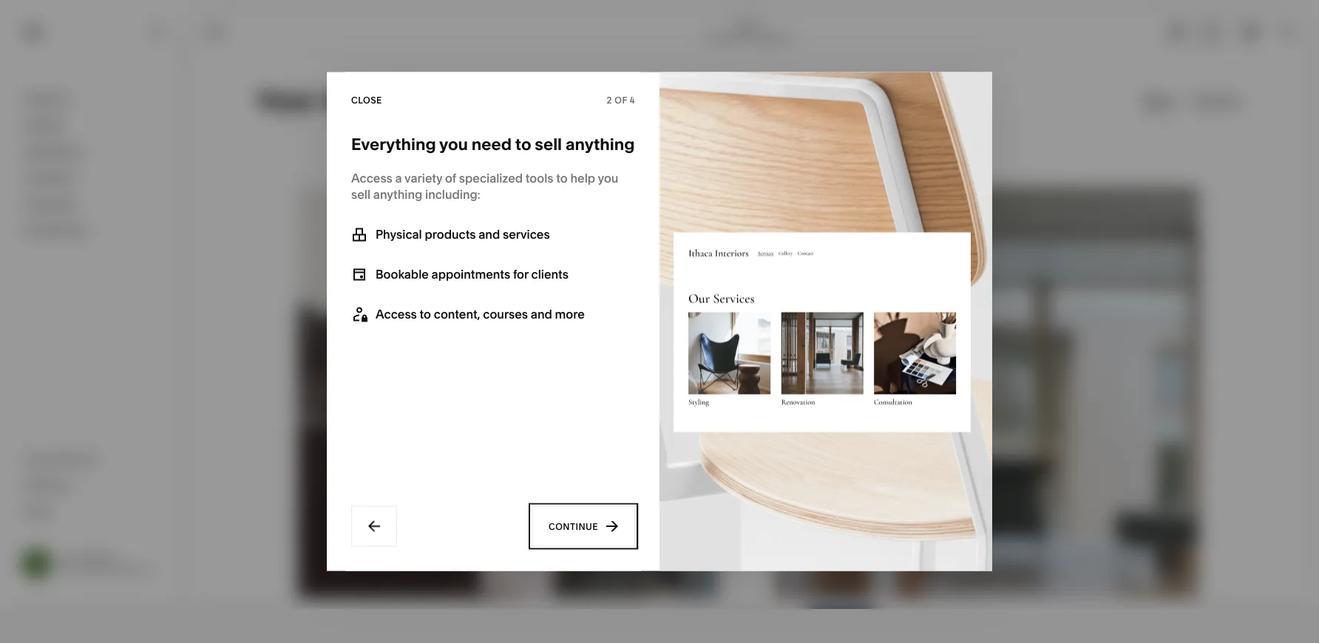 Task type: vqa. For each thing, say whether or not it's contained in the screenshot.
disabled
no



Task type: describe. For each thing, give the bounding box(es) containing it.
more
[[555, 307, 585, 322]]

settings
[[24, 478, 71, 493]]

website link
[[24, 91, 164, 108]]

orlando
[[81, 553, 115, 563]]

selling
[[24, 118, 63, 132]]

bookable appointments for clients
[[376, 267, 569, 282]]

settings link
[[24, 477, 164, 495]]

1 horizontal spatial to
[[515, 134, 531, 154]]

work portfolio · published
[[706, 21, 791, 43]]

physical
[[376, 227, 422, 242]]

asset library link
[[24, 451, 164, 469]]

continue
[[549, 521, 598, 532]]

edit button
[[196, 18, 236, 46]]

anything inside the access a variety of specialized tools to help you sell anything including:
[[373, 187, 422, 202]]

0 vertical spatial of
[[615, 95, 627, 106]]

·
[[744, 33, 746, 43]]

portfolio
[[706, 33, 742, 43]]

close button
[[351, 87, 382, 114]]

appointments
[[432, 267, 510, 282]]

courses
[[483, 307, 528, 322]]

everything you need to sell anything
[[351, 134, 635, 154]]

bookable
[[376, 267, 429, 282]]

0 vertical spatial you
[[439, 134, 468, 154]]

of inside the access a variety of specialized tools to help you sell anything including:
[[445, 171, 456, 186]]

gary
[[59, 553, 79, 563]]

access to content, courses and more
[[376, 307, 585, 322]]

asset
[[24, 452, 56, 466]]

gary orlando orlandogary85@gmail.com
[[59, 553, 172, 575]]

contacts
[[24, 170, 75, 185]]

help
[[571, 171, 595, 186]]

analytics
[[24, 197, 76, 211]]

products
[[425, 227, 476, 242]]

content,
[[434, 307, 480, 322]]

continue button
[[532, 506, 635, 547]]

contacts link
[[24, 170, 164, 187]]

work
[[737, 21, 759, 31]]



Task type: locate. For each thing, give the bounding box(es) containing it.
4
[[630, 95, 635, 106]]

0 horizontal spatial of
[[445, 171, 456, 186]]

close
[[351, 95, 382, 106]]

you inside the access a variety of specialized tools to help you sell anything including:
[[598, 171, 619, 186]]

2
[[607, 95, 612, 106]]

to left 'content,'
[[420, 307, 431, 322]]

sell
[[535, 134, 562, 154], [351, 187, 371, 202]]

0 vertical spatial anything
[[566, 134, 635, 154]]

2 vertical spatial to
[[420, 307, 431, 322]]

1 horizontal spatial of
[[615, 95, 627, 106]]

need
[[472, 134, 512, 154]]

anything up the 'help'
[[566, 134, 635, 154]]

1 vertical spatial to
[[556, 171, 568, 186]]

analytics link
[[24, 196, 164, 213]]

0 horizontal spatial sell
[[351, 187, 371, 202]]

services
[[503, 227, 550, 242]]

2 horizontal spatial to
[[556, 171, 568, 186]]

help link
[[24, 504, 51, 520]]

1 horizontal spatial sell
[[535, 134, 562, 154]]

and left more
[[531, 307, 552, 322]]

anything
[[566, 134, 635, 154], [373, 187, 422, 202]]

1 vertical spatial and
[[531, 307, 552, 322]]

0 horizontal spatial and
[[479, 227, 500, 242]]

selling link
[[24, 117, 164, 135]]

clients
[[531, 267, 569, 282]]

tab list
[[1160, 20, 1228, 44]]

you right the 'help'
[[598, 171, 619, 186]]

to right need
[[515, 134, 531, 154]]

asset library
[[24, 452, 99, 466]]

of left 4 in the left of the page
[[615, 95, 627, 106]]

variety
[[405, 171, 442, 186]]

access left a
[[351, 171, 393, 186]]

to left the 'help'
[[556, 171, 568, 186]]

help
[[24, 504, 51, 519]]

1 vertical spatial you
[[598, 171, 619, 186]]

tools
[[526, 171, 554, 186]]

sell down everything
[[351, 187, 371, 202]]

access down bookable
[[376, 307, 417, 322]]

orlandogary85@gmail.com
[[59, 564, 172, 575]]

0 horizontal spatial anything
[[373, 187, 422, 202]]

you
[[439, 134, 468, 154], [598, 171, 619, 186]]

of
[[615, 95, 627, 106], [445, 171, 456, 186]]

marketing link
[[24, 143, 164, 161]]

specialized
[[459, 171, 523, 186]]

website
[[24, 92, 71, 106]]

access for access to content, courses and more
[[376, 307, 417, 322]]

1 horizontal spatial and
[[531, 307, 552, 322]]

access
[[351, 171, 393, 186], [376, 307, 417, 322]]

scheduling
[[24, 223, 88, 237]]

scheduling link
[[24, 222, 164, 240]]

access inside the access a variety of specialized tools to help you sell anything including:
[[351, 171, 393, 186]]

access a variety of specialized tools to help you sell anything including:
[[351, 171, 619, 202]]

to inside the access a variety of specialized tools to help you sell anything including:
[[556, 171, 568, 186]]

0 vertical spatial to
[[515, 134, 531, 154]]

0 vertical spatial access
[[351, 171, 393, 186]]

sell up tools
[[535, 134, 562, 154]]

2 of 4
[[607, 95, 635, 106]]

a
[[395, 171, 402, 186]]

sell inside the access a variety of specialized tools to help you sell anything including:
[[351, 187, 371, 202]]

to
[[515, 134, 531, 154], [556, 171, 568, 186], [420, 307, 431, 322]]

for
[[513, 267, 529, 282]]

published
[[749, 33, 791, 43]]

1 vertical spatial sell
[[351, 187, 371, 202]]

including:
[[425, 187, 481, 202]]

0 horizontal spatial to
[[420, 307, 431, 322]]

1 vertical spatial anything
[[373, 187, 422, 202]]

0 horizontal spatial you
[[439, 134, 468, 154]]

everything
[[351, 134, 436, 154]]

marketing
[[24, 144, 82, 159]]

0 vertical spatial sell
[[535, 134, 562, 154]]

1 vertical spatial of
[[445, 171, 456, 186]]

access for access a variety of specialized tools to help you sell anything including:
[[351, 171, 393, 186]]

physical products and services
[[376, 227, 550, 242]]

and
[[479, 227, 500, 242], [531, 307, 552, 322]]

and left services
[[479, 227, 500, 242]]

of up including:
[[445, 171, 456, 186]]

you left need
[[439, 134, 468, 154]]

1 vertical spatial access
[[376, 307, 417, 322]]

0 vertical spatial and
[[479, 227, 500, 242]]

library
[[59, 452, 99, 466]]

edit
[[206, 27, 227, 37]]

1 horizontal spatial you
[[598, 171, 619, 186]]

1 horizontal spatial anything
[[566, 134, 635, 154]]

anything down a
[[373, 187, 422, 202]]



